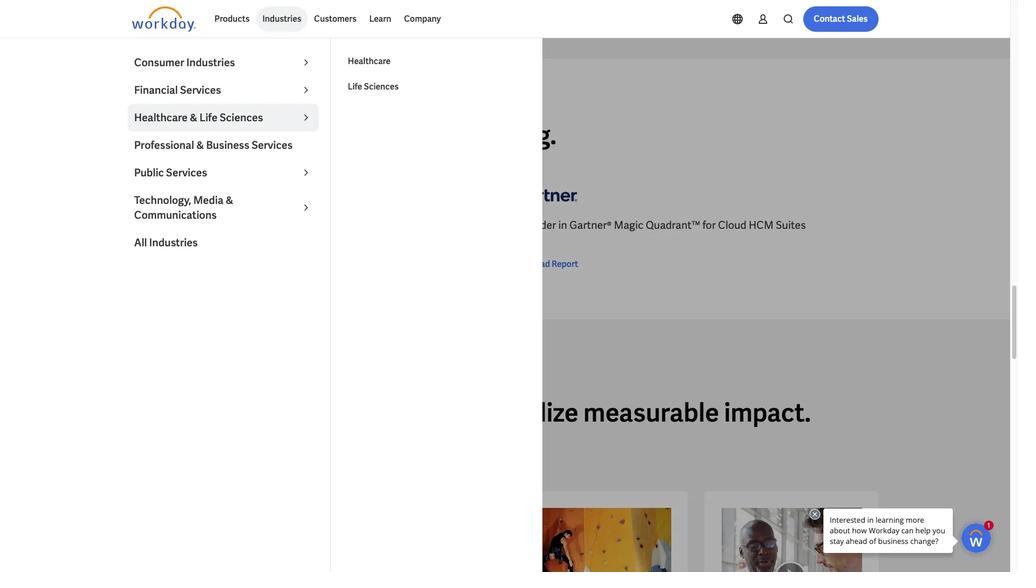 Task type: describe. For each thing, give the bounding box(es) containing it.
hr,
[[355, 119, 396, 152]]

healthcare for healthcare & life sciences
[[134, 111, 188, 125]]

industries button
[[256, 6, 308, 32]]

leader for a leader in gartner® magic quadrant™ for cloud hcm suites
[[523, 219, 556, 233]]

realize
[[503, 397, 579, 430]]

industries
[[382, 397, 498, 430]]

what
[[132, 94, 154, 103]]

report
[[552, 259, 578, 270]]

life sciences link
[[342, 74, 532, 100]]

& for life
[[190, 111, 197, 125]]

leader for a leader in 2023 gartner® magic quadrant™ for cloud erp for service- centric enterprises
[[141, 219, 174, 233]]

professional & business services link
[[128, 132, 319, 159]]

read report
[[531, 259, 578, 270]]

gartner® inside a leader in 2023 gartner® magic quadrant™ for cloud erp for service- centric enterprises
[[213, 219, 255, 233]]

public
[[134, 166, 164, 180]]

life sciences
[[348, 81, 399, 92]]

contact sales
[[814, 13, 868, 24]]

service-
[[429, 219, 468, 233]]

public services button
[[128, 159, 319, 187]]

say
[[194, 94, 208, 103]]

2 for from the left
[[414, 219, 427, 233]]

in for gartner®
[[558, 219, 567, 233]]

companies
[[132, 397, 263, 430]]

a for a leader in 2023 gartner® magic quadrant™ for cloud erp for service- centric enterprises
[[132, 219, 139, 233]]

consumer
[[134, 56, 184, 69]]

impact.
[[724, 397, 811, 430]]

all industries link
[[128, 229, 319, 257]]

technology, media & communications button
[[128, 187, 319, 229]]

financial services
[[134, 83, 221, 97]]

technology, media & communications
[[134, 194, 233, 222]]

across
[[268, 397, 345, 430]]

learn button
[[363, 6, 398, 32]]

finance,
[[259, 119, 350, 152]]

public services
[[134, 166, 207, 180]]

healthcare & life sciences
[[134, 111, 263, 125]]

a leader in gartner® magic quadrant™ for cloud hcm suites
[[514, 219, 806, 233]]

1 for from the left
[[346, 219, 359, 233]]

technology,
[[134, 194, 191, 207]]

sciences inside dropdown button
[[220, 111, 263, 125]]

company
[[404, 13, 441, 24]]

3 for from the left
[[703, 219, 716, 233]]

read
[[531, 259, 550, 270]]

learn all the successes life time fitness achieved with workday. image
[[531, 509, 671, 573]]

& inside technology, media & communications
[[226, 194, 233, 207]]

2 magic from the left
[[614, 219, 644, 233]]

gartner image for gartner®
[[514, 180, 577, 210]]

professional & business services
[[134, 138, 293, 152]]

contact sales link
[[803, 6, 879, 32]]

products button
[[208, 6, 256, 32]]

hcm
[[749, 219, 774, 233]]

centric
[[132, 234, 167, 247]]

customers button
[[308, 6, 363, 32]]

healthcare & life sciences button
[[128, 104, 319, 132]]

business
[[206, 138, 250, 152]]

go to the homepage image
[[132, 6, 195, 32]]



Task type: locate. For each thing, give the bounding box(es) containing it.
1 vertical spatial healthcare
[[134, 111, 188, 125]]

gartner®
[[213, 219, 255, 233], [570, 219, 612, 233]]

suites
[[776, 219, 806, 233]]

in
[[232, 119, 254, 152], [177, 219, 186, 233], [558, 219, 567, 233]]

cloud left erp
[[362, 219, 390, 233]]

financial services button
[[128, 76, 319, 104]]

0 horizontal spatial in
[[177, 219, 186, 233]]

in up public services "dropdown button"
[[232, 119, 254, 152]]

life down say
[[200, 111, 218, 125]]

a for a leader in finance, hr, and planning.
[[132, 119, 150, 152]]

2 vertical spatial &
[[226, 194, 233, 207]]

1 gartner® from the left
[[213, 219, 255, 233]]

0 horizontal spatial gartner image
[[132, 180, 195, 210]]

industries up financial services dropdown button
[[186, 56, 235, 69]]

and
[[401, 119, 445, 152]]

1 vertical spatial sciences
[[220, 111, 263, 125]]

0 vertical spatial life
[[348, 81, 362, 92]]

1 horizontal spatial for
[[414, 219, 427, 233]]

healthcare for healthcare
[[348, 56, 391, 67]]

a up read report link
[[514, 219, 521, 233]]

2 gartner image from the left
[[514, 180, 577, 210]]

services for public services
[[166, 166, 207, 180]]

leader
[[141, 219, 174, 233], [523, 219, 556, 233]]

0 horizontal spatial life
[[200, 111, 218, 125]]

healthcare
[[348, 56, 391, 67], [134, 111, 188, 125]]

2 vertical spatial industries
[[149, 236, 198, 250]]

1 gartner image from the left
[[132, 180, 195, 210]]

services up healthcare & life sciences
[[180, 83, 221, 97]]

industries for all industries
[[149, 236, 198, 250]]

cloud inside a leader in 2023 gartner® magic quadrant™ for cloud erp for service- centric enterprises
[[362, 219, 390, 233]]

2 leader from the left
[[523, 219, 556, 233]]

in for 2023
[[177, 219, 186, 233]]

magic
[[257, 219, 287, 233], [614, 219, 644, 233]]

1 horizontal spatial quadrant™
[[646, 219, 700, 233]]

measurable
[[584, 397, 719, 430]]

gartner image
[[132, 180, 195, 210], [514, 180, 577, 210]]

1 vertical spatial services
[[252, 138, 293, 152]]

1 vertical spatial industries
[[186, 56, 235, 69]]

1 horizontal spatial gartner image
[[514, 180, 577, 210]]

professional
[[134, 138, 194, 152]]

in for finance,
[[232, 119, 254, 152]]

all
[[134, 236, 147, 250]]

0 horizontal spatial gartner®
[[213, 219, 255, 233]]

enterprises
[[170, 234, 224, 247]]

a for a leader in gartner® magic quadrant™ for cloud hcm suites
[[514, 219, 521, 233]]

& down say
[[190, 111, 197, 125]]

bdo canada image
[[722, 509, 862, 573]]

0 vertical spatial sciences
[[364, 81, 399, 92]]

sales
[[847, 13, 868, 24]]

financial
[[134, 83, 178, 97]]

1 magic from the left
[[257, 219, 287, 233]]

1 horizontal spatial sciences
[[364, 81, 399, 92]]

sciences
[[364, 81, 399, 92], [220, 111, 263, 125]]

1 horizontal spatial cloud
[[718, 219, 747, 233]]

2023
[[188, 219, 211, 233]]

for left erp
[[346, 219, 359, 233]]

sciences up business
[[220, 111, 263, 125]]

consumer industries button
[[128, 49, 319, 76]]

gartner® right the 2023 on the top of page
[[213, 219, 255, 233]]

learn
[[369, 13, 391, 24]]

0 horizontal spatial healthcare
[[134, 111, 188, 125]]

1 quadrant™ from the left
[[289, 219, 344, 233]]

quadrant™ inside a leader in 2023 gartner® magic quadrant™ for cloud erp for service- centric enterprises
[[289, 219, 344, 233]]

& right 'media'
[[226, 194, 233, 207]]

industries for consumer industries
[[186, 56, 235, 69]]

leader inside a leader in 2023 gartner® magic quadrant™ for cloud erp for service- centric enterprises
[[141, 219, 174, 233]]

customers
[[314, 13, 357, 24]]

0 vertical spatial industries
[[262, 13, 301, 24]]

analysts
[[155, 94, 193, 103]]

media
[[193, 194, 224, 207]]

a inside a leader in 2023 gartner® magic quadrant™ for cloud erp for service- centric enterprises
[[132, 219, 139, 233]]

1 horizontal spatial healthcare
[[348, 56, 391, 67]]

consumer industries
[[134, 56, 235, 69]]

a leader in finance, hr, and planning.
[[132, 119, 557, 152]]

gartner® up the report
[[570, 219, 612, 233]]

sciences up hr,
[[364, 81, 399, 92]]

healthcare down what analysts say
[[134, 111, 188, 125]]

1 vertical spatial life
[[200, 111, 218, 125]]

cloud
[[362, 219, 390, 233], [718, 219, 747, 233]]

0 horizontal spatial magic
[[257, 219, 287, 233]]

communications
[[134, 208, 217, 222]]

services inside dropdown button
[[180, 83, 221, 97]]

contact
[[814, 13, 845, 24]]

all industries
[[134, 236, 198, 250]]

&
[[190, 111, 197, 125], [196, 138, 204, 152], [226, 194, 233, 207]]

in up the report
[[558, 219, 567, 233]]

1 leader from the left
[[141, 219, 174, 233]]

leader up the centric
[[141, 219, 174, 233]]

2 horizontal spatial for
[[703, 219, 716, 233]]

1 cloud from the left
[[362, 219, 390, 233]]

a up 'all'
[[132, 219, 139, 233]]

companies across all industries realize measurable impact.
[[132, 397, 811, 430]]

for left 'hcm' in the right of the page
[[703, 219, 716, 233]]

1 horizontal spatial magic
[[614, 219, 644, 233]]

2 cloud from the left
[[718, 219, 747, 233]]

healthcare inside dropdown button
[[134, 111, 188, 125]]

leader up read on the right top
[[523, 219, 556, 233]]

cloud left 'hcm' in the right of the page
[[718, 219, 747, 233]]

services
[[180, 83, 221, 97], [252, 138, 293, 152], [166, 166, 207, 180]]

a leader in 2023 gartner® magic quadrant™ for cloud erp for service- centric enterprises
[[132, 219, 468, 247]]

a
[[132, 119, 150, 152], [132, 219, 139, 233], [514, 219, 521, 233]]

industries right products
[[262, 13, 301, 24]]

company button
[[398, 6, 447, 32]]

in left the 2023 on the top of page
[[177, 219, 186, 233]]

life
[[348, 81, 362, 92], [200, 111, 218, 125]]

read report link
[[514, 259, 578, 271]]

2 horizontal spatial in
[[558, 219, 567, 233]]

industries
[[262, 13, 301, 24], [186, 56, 235, 69], [149, 236, 198, 250]]

healthcare link
[[342, 49, 532, 74]]

1 horizontal spatial in
[[232, 119, 254, 152]]

what analysts say
[[132, 94, 208, 103]]

quadrant™
[[289, 219, 344, 233], [646, 219, 700, 233]]

& for business
[[196, 138, 204, 152]]

in inside a leader in 2023 gartner® magic quadrant™ for cloud erp for service- centric enterprises
[[177, 219, 186, 233]]

leader
[[155, 119, 227, 152]]

0 horizontal spatial sciences
[[220, 111, 263, 125]]

healthcare up life sciences
[[348, 56, 391, 67]]

1 horizontal spatial life
[[348, 81, 362, 92]]

& down healthcare & life sciences
[[196, 138, 204, 152]]

erp
[[392, 219, 412, 233]]

0 horizontal spatial cloud
[[362, 219, 390, 233]]

0 horizontal spatial for
[[346, 219, 359, 233]]

1 vertical spatial &
[[196, 138, 204, 152]]

2 gartner® from the left
[[570, 219, 612, 233]]

0 vertical spatial &
[[190, 111, 197, 125]]

1 horizontal spatial leader
[[523, 219, 556, 233]]

services up technology, media & communications
[[166, 166, 207, 180]]

industries inside dropdown button
[[186, 56, 235, 69]]

1 horizontal spatial gartner®
[[570, 219, 612, 233]]

2 vertical spatial services
[[166, 166, 207, 180]]

all
[[350, 397, 377, 430]]

magic inside a leader in 2023 gartner® magic quadrant™ for cloud erp for service- centric enterprises
[[257, 219, 287, 233]]

for right erp
[[414, 219, 427, 233]]

a down what
[[132, 119, 150, 152]]

gartner image for 2023
[[132, 180, 195, 210]]

life inside dropdown button
[[200, 111, 218, 125]]

for
[[346, 219, 359, 233], [414, 219, 427, 233], [703, 219, 716, 233]]

2 quadrant™ from the left
[[646, 219, 700, 233]]

life up a leader in finance, hr, and planning.
[[348, 81, 362, 92]]

industries inside "dropdown button"
[[262, 13, 301, 24]]

0 horizontal spatial quadrant™
[[289, 219, 344, 233]]

services right business
[[252, 138, 293, 152]]

0 vertical spatial services
[[180, 83, 221, 97]]

0 horizontal spatial leader
[[141, 219, 174, 233]]

products
[[215, 13, 250, 24]]

0 vertical spatial healthcare
[[348, 56, 391, 67]]

industries down communications
[[149, 236, 198, 250]]

services for financial services
[[180, 83, 221, 97]]

services inside "dropdown button"
[[166, 166, 207, 180]]

planning.
[[450, 119, 557, 152]]



Task type: vqa. For each thing, say whether or not it's contained in the screenshot.
to
no



